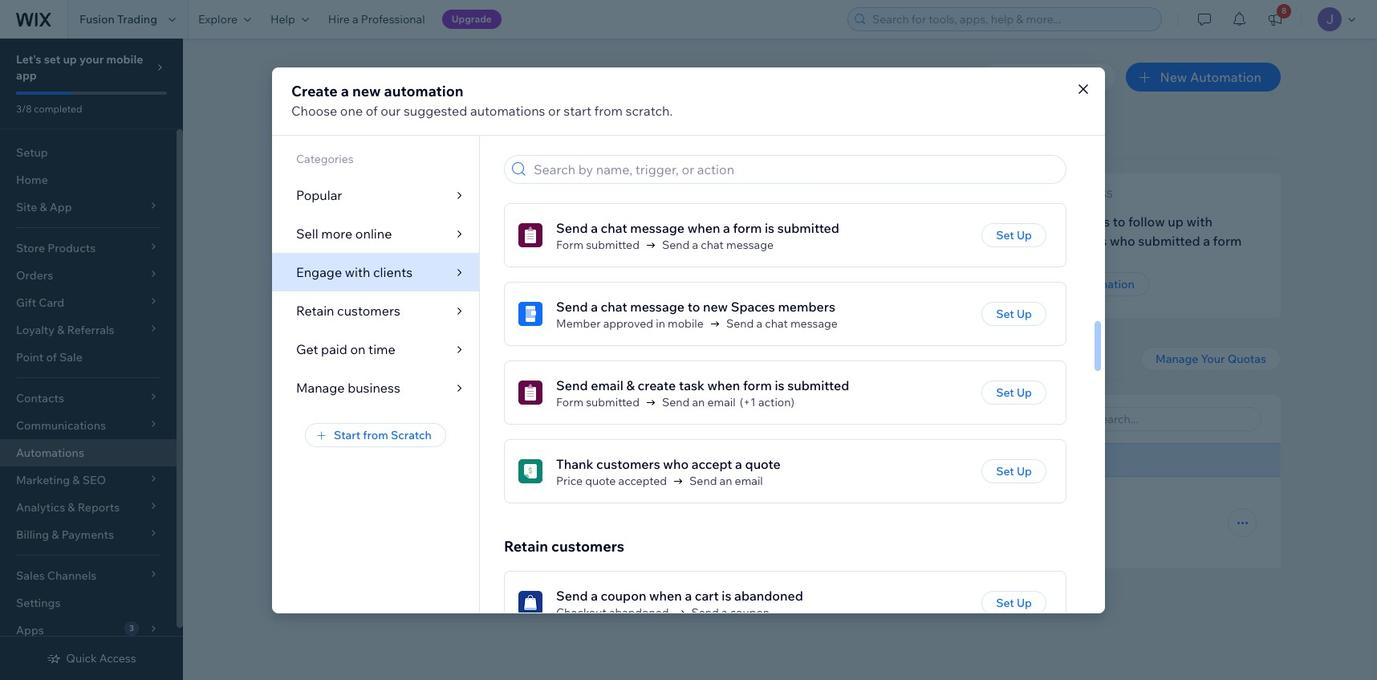 Task type: vqa. For each thing, say whether or not it's contained in the screenshot.


Task type: describe. For each thing, give the bounding box(es) containing it.
hire a professional link
[[319, 0, 435, 39]]

1 vertical spatial members
[[778, 299, 836, 315]]

tip
[[729, 188, 744, 200]]

home link
[[0, 166, 177, 194]]

new automation button
[[1127, 63, 1282, 92]]

automation for thank visitors via chat when they submit a form
[[491, 277, 554, 291]]

1 and from the left
[[342, 93, 364, 109]]

automated
[[510, 93, 575, 109]]

spaces
[[731, 299, 776, 315]]

set up for send a chat message when a form is submitted
[[997, 228, 1033, 243]]

suggested
[[404, 102, 468, 118]]

an inside email visitors to recover abandoned carts send an email
[[466, 516, 478, 531]]

checkout abandoned
[[556, 606, 669, 620]]

set for send a chat message to new spaces members's set up button
[[997, 307, 1015, 321]]

your inside button
[[1202, 352, 1226, 366]]

filter
[[1018, 412, 1045, 426]]

by
[[345, 411, 360, 427]]

2 vertical spatial is
[[722, 588, 732, 604]]

automation for set tasks to follow up with contacts who submitted a form
[[1073, 277, 1135, 291]]

set tasks to follow up with contacts who submitted a form
[[1055, 214, 1243, 249]]

help button
[[261, 0, 319, 39]]

time inside automations save time and engage customers with automated emails, tasks, and more.
[[312, 93, 339, 109]]

0 horizontal spatial apps
[[759, 243, 785, 258]]

submitted for send a chat message when a form is submitted
[[778, 220, 840, 236]]

automations for automations
[[16, 446, 84, 460]]

for for suggested
[[358, 130, 379, 149]]

automations inside create a new automation choose one of our suggested automations or start from scratch.
[[470, 102, 546, 118]]

settings link
[[0, 589, 177, 617]]

welcome new mobile app members via chat
[[183, 214, 338, 249]]

to for set tasks to follow up with contacts who submitted a form
[[1113, 214, 1126, 230]]

get paid on time menu item
[[272, 330, 479, 368]]

task
[[679, 378, 705, 394]]

manage your quotas button
[[1142, 347, 1282, 371]]

settings
[[16, 596, 61, 610]]

installed for you
[[433, 411, 529, 427]]

form inside thank visitors via chat when they submit a form
[[529, 233, 557, 249]]

save
[[279, 93, 309, 109]]

they
[[647, 214, 673, 230]]

Search by name, trigger, or action field
[[529, 156, 1062, 183]]

learn how
[[744, 277, 800, 291]]

upgrade button
[[442, 10, 502, 29]]

list containing how to connect more apps
[[0, 173, 1282, 318]]

category image for set
[[1020, 219, 1044, 243]]

is for a
[[765, 220, 775, 236]]

a inside create a new automation choose one of our suggested automations or start from scratch.
[[341, 82, 349, 100]]

start from scratch
[[334, 428, 432, 442]]

email inside email visitors to recover abandoned carts send an email
[[481, 516, 509, 531]]

set up button for send email & create task when form is submitted
[[982, 381, 1047, 405]]

1 horizontal spatial apps
[[861, 206, 891, 222]]

set up button for send a chat message to new spaces members
[[982, 302, 1047, 326]]

thank for thank customers who accept a quote
[[556, 456, 594, 472]]

fusion
[[79, 12, 115, 26]]

2 horizontal spatial abandoned
[[735, 588, 804, 604]]

set for set up button related to send a chat message when a form is submitted
[[997, 228, 1015, 243]]

retain inside menu item
[[296, 302, 334, 318]]

of inside sidebar element
[[46, 350, 57, 365]]

an for send an email
[[720, 474, 733, 488]]

suggested for you
[[279, 130, 407, 149]]

online
[[356, 225, 392, 241]]

3/8
[[16, 103, 32, 115]]

customers inside automations save time and engage customers with automated emails, tasks, and more.
[[415, 93, 479, 109]]

send down send a chat message when a form is submitted
[[662, 238, 690, 252]]

send up checkout
[[556, 588, 588, 604]]

form inside set tasks to follow up with contacts who submitted a form
[[1214, 233, 1243, 249]]

set for set up button corresponding to thank customers who accept a quote
[[997, 464, 1015, 479]]

menu bar containing popular
[[272, 135, 479, 407]]

1 your from the left
[[279, 352, 311, 370]]

tab list containing created by you
[[279, 395, 787, 444]]

in
[[656, 317, 666, 331]]

tasks,
[[623, 93, 657, 109]]

business
[[1065, 188, 1114, 200]]

home
[[16, 173, 48, 187]]

get paid on time
[[296, 341, 396, 357]]

set up for send a coupon when a cart is abandoned
[[997, 596, 1033, 611]]

tip how to connect more apps connect automations to hundreds of third- party apps using zapier.
[[729, 188, 952, 258]]

set up for thank customers who accept a quote
[[997, 464, 1033, 479]]

manage business
[[1020, 188, 1114, 200]]

when right they
[[688, 220, 721, 236]]

coupon for send a coupon
[[731, 606, 770, 620]]

setup link
[[0, 139, 177, 166]]

create a new automation choose one of our suggested automations or start from scratch.
[[291, 82, 673, 118]]

send email & create task when form is submitted
[[556, 378, 850, 394]]

to for tip how to connect more apps connect automations to hundreds of third- party apps using zapier.
[[759, 206, 772, 222]]

send left & on the left bottom
[[556, 378, 588, 394]]

business
[[348, 379, 401, 395]]

coupon for send a coupon when a cart is abandoned
[[601, 588, 647, 604]]

how for learn how
[[776, 277, 800, 291]]

new automation
[[1161, 69, 1262, 85]]

engage with clients menu item
[[272, 253, 479, 291]]

8
[[1282, 6, 1287, 16]]

engage with clients
[[296, 264, 413, 280]]

set up automation button for submit
[[438, 272, 568, 296]]

chat inside thank visitors via chat when they submit a form
[[581, 214, 608, 230]]

form for send a chat message when a form is submitted
[[556, 238, 584, 252]]

follow
[[1129, 214, 1166, 230]]

retain customers inside menu item
[[296, 302, 401, 318]]

manage
[[1020, 188, 1063, 200]]

visitors for thank
[[514, 214, 558, 230]]

a inside the hire a professional link
[[353, 12, 359, 26]]

customers up checkout
[[552, 537, 625, 556]]

your
[[79, 52, 104, 67]]

automations save time and engage customers with automated emails, tasks, and more.
[[279, 63, 720, 109]]

2 horizontal spatial automation
[[1191, 69, 1262, 85]]

send a chat message to new spaces members
[[556, 299, 836, 315]]

send inside email visitors to recover abandoned carts send an email
[[436, 516, 463, 531]]

sale
[[59, 350, 83, 365]]

1 horizontal spatial quote
[[746, 456, 781, 472]]

members inside welcome new mobile app members via chat
[[183, 233, 241, 249]]

mobile inside let's set up your mobile app
[[106, 52, 143, 67]]

connect
[[729, 229, 774, 243]]

send a chat message when a form is submitted
[[556, 220, 840, 236]]

get
[[296, 341, 318, 357]]

up for send a chat message to new spaces members
[[1017, 307, 1033, 321]]

submitted down & on the left bottom
[[586, 395, 640, 410]]

you for installed for you
[[507, 411, 529, 427]]

retain customers menu item
[[272, 291, 479, 330]]

learn how button
[[729, 272, 814, 296]]

2 vertical spatial new
[[703, 299, 728, 315]]

is for when
[[775, 378, 785, 394]]

you for created by you
[[363, 411, 385, 427]]

abandoned inside email visitors to recover abandoned carts send an email
[[446, 495, 515, 511]]

1 vertical spatial quote
[[586, 474, 616, 488]]

manage business
[[296, 379, 401, 395]]

hire a professional
[[328, 12, 425, 26]]

thank customers who accept a quote
[[556, 456, 781, 472]]

set up button for send a chat message when a form is submitted
[[982, 224, 1047, 248]]

suggested
[[279, 130, 355, 149]]

installed
[[433, 411, 484, 427]]

who inside set tasks to follow up with contacts who submitted a form
[[1110, 233, 1136, 249]]

setup
[[16, 145, 48, 160]]

set up button for send a coupon when a cart is abandoned
[[982, 591, 1047, 615]]

set for set up automation button corresponding to contacts
[[1034, 277, 1052, 291]]

price
[[556, 474, 583, 488]]

checkout
[[556, 606, 607, 620]]

third-
[[924, 229, 952, 243]]

automation
[[384, 82, 464, 100]]

category image for send a chat message when a form is submitted
[[519, 224, 543, 248]]

sell more online
[[296, 225, 392, 241]]

1 horizontal spatial retain
[[504, 537, 548, 556]]

up inside set tasks to follow up with contacts who submitted a form
[[1169, 214, 1184, 230]]

last edited
[[944, 453, 1003, 467]]

start from scratch button
[[305, 423, 446, 447]]

quick access button
[[47, 651, 136, 666]]

3/8 completed
[[16, 103, 82, 115]]

chat inside welcome new mobile app members via chat
[[264, 233, 290, 249]]

clients
[[509, 188, 550, 200]]

sidebar element
[[0, 39, 183, 680]]

more inside the tip how to connect more apps connect automations to hundreds of third- party apps using zapier.
[[827, 206, 859, 222]]



Task type: locate. For each thing, give the bounding box(es) containing it.
1 horizontal spatial set up automation button
[[1020, 272, 1150, 296]]

1 form submitted from the top
[[556, 238, 640, 252]]

retain customers up get paid on time
[[296, 302, 401, 318]]

manage up search... field
[[1156, 352, 1199, 366]]

1 horizontal spatial app
[[315, 214, 338, 230]]

categories
[[296, 151, 354, 166]]

1 set up automation button from the left
[[438, 272, 568, 296]]

1 set up automation from the left
[[453, 277, 554, 291]]

0 horizontal spatial automations
[[314, 352, 401, 370]]

retain
[[296, 302, 334, 318], [504, 537, 548, 556]]

abandoned
[[446, 495, 515, 511], [735, 588, 804, 604], [609, 606, 669, 620]]

set inside set tasks to follow up with contacts who submitted a form
[[1055, 214, 1076, 230]]

up for send email & create task when form is submitted
[[1017, 386, 1033, 400]]

clients
[[373, 264, 413, 280]]

you
[[382, 130, 407, 149], [363, 411, 385, 427], [507, 411, 529, 427]]

list
[[0, 173, 1282, 318]]

your automations
[[279, 352, 401, 370]]

0 horizontal spatial and
[[342, 93, 364, 109]]

0 horizontal spatial retain
[[296, 302, 334, 318]]

customers right the our
[[415, 93, 479, 109]]

submitted for set tasks to follow up with contacts who submitted a form
[[1139, 233, 1201, 249]]

new inside create a new automation choose one of our suggested automations or start from scratch.
[[352, 82, 381, 100]]

0 vertical spatial members
[[183, 233, 241, 249]]

0 vertical spatial automations
[[470, 102, 546, 118]]

to inside set tasks to follow up with contacts who submitted a form
[[1113, 214, 1126, 230]]

upgrade
[[452, 13, 492, 25]]

manage up created
[[296, 379, 345, 395]]

0 horizontal spatial who
[[664, 456, 689, 472]]

category image for thank
[[438, 219, 463, 243]]

category image down the manage
[[1020, 219, 1044, 243]]

0 horizontal spatial retain customers
[[296, 302, 401, 318]]

new
[[352, 82, 381, 100], [242, 214, 267, 230], [703, 299, 728, 315]]

mobile right your
[[106, 52, 143, 67]]

thank inside thank visitors via chat when they submit a form
[[474, 214, 511, 230]]

automations inside automations save time and engage customers with automated emails, tasks, and more.
[[279, 63, 418, 91]]

or
[[548, 102, 561, 118]]

customers up accepted
[[597, 456, 661, 472]]

send
[[556, 220, 588, 236], [662, 238, 690, 252], [556, 299, 588, 315], [727, 317, 754, 331], [556, 378, 588, 394], [662, 395, 690, 410], [690, 474, 717, 488], [436, 516, 463, 531], [556, 588, 588, 604], [692, 606, 719, 620]]

1 vertical spatial abandoned
[[735, 588, 804, 604]]

1 horizontal spatial automations
[[470, 102, 546, 118]]

automations
[[279, 63, 418, 91], [16, 446, 84, 460]]

menu bar
[[272, 135, 479, 407]]

category image left checkout
[[519, 591, 543, 615]]

abandoned down send a coupon when a cart is abandoned
[[609, 606, 669, 620]]

set for set up button corresponding to send a coupon when a cart is abandoned
[[997, 596, 1015, 611]]

on
[[350, 341, 366, 357]]

2 horizontal spatial new
[[703, 299, 728, 315]]

1 vertical spatial form submitted
[[556, 395, 640, 410]]

3 set up button from the top
[[982, 381, 1047, 405]]

category image for send a coupon when a cart is abandoned
[[519, 591, 543, 615]]

with inside automations save time and engage customers with automated emails, tasks, and more.
[[482, 93, 507, 109]]

quote right price
[[586, 474, 616, 488]]

time right on
[[369, 341, 396, 357]]

you for suggested for you
[[382, 130, 407, 149]]

1 horizontal spatial more
[[827, 206, 859, 222]]

coupon
[[601, 588, 647, 604], [731, 606, 770, 620]]

retain down the carts
[[504, 537, 548, 556]]

0 horizontal spatial more
[[321, 225, 353, 241]]

0 vertical spatial how
[[729, 206, 757, 222]]

trading
[[117, 12, 157, 26]]

approved
[[604, 317, 654, 331]]

1 vertical spatial visitors
[[335, 495, 379, 511]]

up for thank customers who accept a quote
[[1017, 464, 1033, 479]]

from inside create a new automation choose one of our suggested automations or start from scratch.
[[595, 102, 623, 118]]

apps right party
[[759, 243, 785, 258]]

how for tip how to connect more apps connect automations to hundreds of third- party apps using zapier.
[[729, 206, 757, 222]]

1 horizontal spatial coupon
[[731, 606, 770, 620]]

2 set up from the top
[[997, 307, 1033, 321]]

0 horizontal spatial your
[[279, 352, 311, 370]]

when up send an email (+1 action)
[[708, 378, 741, 394]]

app down let's
[[16, 68, 37, 83]]

email
[[591, 378, 624, 394], [708, 395, 736, 410], [735, 474, 763, 488], [481, 516, 509, 531]]

one
[[340, 102, 363, 118]]

Search... field
[[1090, 408, 1257, 430]]

2 horizontal spatial mobile
[[668, 317, 704, 331]]

abandoned up the send a coupon
[[735, 588, 804, 604]]

0 horizontal spatial visitors
[[335, 495, 379, 511]]

0 vertical spatial from
[[595, 102, 623, 118]]

1 category image from the top
[[519, 224, 543, 248]]

let's set up your mobile app
[[16, 52, 143, 83]]

1 vertical spatial an
[[720, 474, 733, 488]]

set up for send email & create task when form is submitted
[[997, 386, 1033, 400]]

explore
[[198, 12, 238, 26]]

2 vertical spatial automations
[[314, 352, 401, 370]]

2 vertical spatial an
[[466, 516, 478, 531]]

1 horizontal spatial of
[[366, 102, 378, 118]]

engage
[[438, 188, 479, 200]]

0 vertical spatial form submitted
[[556, 238, 640, 252]]

set up for send a chat message to new spaces members
[[997, 307, 1033, 321]]

0 horizontal spatial how
[[729, 206, 757, 222]]

0 vertical spatial new
[[352, 82, 381, 100]]

manage
[[1156, 352, 1199, 366], [296, 379, 345, 395]]

visitors right the email in the bottom of the page
[[335, 495, 379, 511]]

1 vertical spatial apps
[[759, 243, 785, 258]]

when left they
[[611, 214, 644, 230]]

with inside set tasks to follow up with contacts who submitted a form
[[1187, 214, 1213, 230]]

of left third-
[[911, 229, 921, 243]]

4 set up button from the top
[[982, 460, 1047, 484]]

2 and from the left
[[660, 93, 683, 109]]

our
[[381, 102, 401, 118]]

completed
[[34, 103, 82, 115]]

up right set
[[63, 52, 77, 67]]

welcome
[[183, 214, 239, 230]]

with left clients
[[345, 264, 371, 280]]

2 vertical spatial abandoned
[[609, 606, 669, 620]]

form
[[733, 220, 762, 236], [529, 233, 557, 249], [1214, 233, 1243, 249], [743, 378, 772, 394]]

manage business menu item
[[272, 368, 479, 407]]

manage inside button
[[1156, 352, 1199, 366]]

1 horizontal spatial new
[[352, 82, 381, 100]]

with right "follow"
[[1187, 214, 1213, 230]]

1 horizontal spatial members
[[778, 299, 836, 315]]

set up automation down contacts at right top
[[1034, 277, 1135, 291]]

submitted down "follow"
[[1139, 233, 1201, 249]]

2 set up automation button from the left
[[1020, 272, 1150, 296]]

set up automation button down the submit
[[438, 272, 568, 296]]

submitted inside set tasks to follow up with contacts who submitted a form
[[1139, 233, 1201, 249]]

1 horizontal spatial thank
[[556, 456, 594, 472]]

1 vertical spatial form
[[556, 395, 584, 410]]

a inside thank visitors via chat when they submit a form
[[519, 233, 526, 249]]

up inside let's set up your mobile app
[[63, 52, 77, 67]]

manage for manage your quotas
[[1156, 352, 1199, 366]]

how inside the tip how to connect more apps connect automations to hundreds of third- party apps using zapier.
[[729, 206, 757, 222]]

thank for thank visitors via chat when they submit a form
[[474, 214, 511, 230]]

to left hundreds
[[845, 229, 855, 243]]

mobile inside welcome new mobile app members via chat
[[270, 214, 312, 230]]

for down one
[[358, 130, 379, 149]]

0 vertical spatial coupon
[[601, 588, 647, 604]]

email
[[299, 495, 332, 511]]

via inside thank visitors via chat when they submit a form
[[561, 214, 579, 230]]

0 vertical spatial who
[[1110, 233, 1136, 249]]

1 vertical spatial time
[[369, 341, 396, 357]]

0 vertical spatial more
[[827, 206, 859, 222]]

tab list
[[279, 395, 787, 444]]

when left cart
[[650, 588, 682, 604]]

category image right the submit
[[519, 224, 543, 248]]

and left engage at the left top of the page
[[342, 93, 364, 109]]

category image
[[438, 219, 463, 243], [1020, 219, 1044, 243], [519, 460, 543, 484]]

send an email
[[690, 474, 763, 488]]

with left automated
[[482, 93, 507, 109]]

set up automation for submit
[[453, 277, 554, 291]]

1 vertical spatial automations
[[16, 446, 84, 460]]

up for send a coupon when a cart is abandoned
[[1017, 596, 1033, 611]]

retain customers
[[296, 302, 401, 318], [504, 537, 625, 556]]

new inside welcome new mobile app members via chat
[[242, 214, 267, 230]]

using
[[788, 243, 816, 258]]

point of sale
[[16, 350, 83, 365]]

form submitted for email
[[556, 395, 640, 410]]

send an email (+1 action)
[[662, 395, 795, 410]]

app inside let's set up your mobile app
[[16, 68, 37, 83]]

submitted up using at right top
[[778, 220, 840, 236]]

category image for send email & create task when form is submitted
[[519, 381, 543, 405]]

0 vertical spatial up
[[63, 52, 77, 67]]

0 horizontal spatial thank
[[474, 214, 511, 230]]

fusion trading
[[79, 12, 157, 26]]

1
[[395, 413, 399, 424]]

0 horizontal spatial automation
[[491, 277, 554, 291]]

automation right new
[[1191, 69, 1262, 85]]

mobile down send a chat message to new spaces members
[[668, 317, 704, 331]]

of
[[366, 102, 378, 118], [911, 229, 921, 243], [46, 350, 57, 365]]

popular menu item
[[272, 175, 479, 214]]

when
[[611, 214, 644, 230], [688, 220, 721, 236], [708, 378, 741, 394], [650, 588, 682, 604]]

price quote accepted
[[556, 474, 667, 488]]

manage for manage business
[[296, 379, 345, 395]]

2 horizontal spatial with
[[1187, 214, 1213, 230]]

5 set up button from the top
[[982, 591, 1047, 615]]

automations link
[[0, 439, 177, 467]]

how right learn
[[776, 277, 800, 291]]

0 horizontal spatial of
[[46, 350, 57, 365]]

1 horizontal spatial mobile
[[270, 214, 312, 230]]

8 button
[[1258, 0, 1294, 39]]

set up automation down the submit
[[453, 277, 554, 291]]

up for send a chat message when a form is submitted
[[1017, 228, 1033, 243]]

sell more online menu item
[[272, 214, 479, 253]]

your left quotas
[[1202, 352, 1226, 366]]

form for send email & create task when form is submitted
[[556, 395, 584, 410]]

1 vertical spatial retain customers
[[504, 537, 625, 556]]

accepted
[[619, 474, 667, 488]]

message
[[631, 220, 685, 236], [727, 238, 774, 252], [631, 299, 685, 315], [791, 317, 838, 331]]

to right "tasks"
[[1113, 214, 1126, 230]]

contacts
[[1055, 233, 1108, 249]]

form up price
[[556, 395, 584, 410]]

of left sale
[[46, 350, 57, 365]]

mobile down popular
[[270, 214, 312, 230]]

set up button for thank customers who accept a quote
[[982, 460, 1047, 484]]

category image down engage
[[438, 219, 463, 243]]

0 horizontal spatial members
[[183, 233, 241, 249]]

customers inside menu item
[[337, 302, 401, 318]]

0 horizontal spatial up
[[63, 52, 77, 67]]

5 set up from the top
[[997, 596, 1033, 611]]

0 vertical spatial of
[[366, 102, 378, 118]]

category image for send a chat message to new spaces members
[[519, 302, 543, 326]]

1 vertical spatial how
[[776, 277, 800, 291]]

to inside email visitors to recover abandoned carts send an email
[[382, 495, 394, 511]]

more right sell
[[321, 225, 353, 241]]

1 horizontal spatial category image
[[519, 460, 543, 484]]

who down "follow"
[[1110, 233, 1136, 249]]

0 horizontal spatial abandoned
[[446, 495, 515, 511]]

coupon up checkout abandoned
[[601, 588, 647, 604]]

1 horizontal spatial time
[[369, 341, 396, 357]]

from right "start"
[[595, 102, 623, 118]]

1 form from the top
[[556, 238, 584, 252]]

automation down contacts at right top
[[1073, 277, 1135, 291]]

4 category image from the top
[[519, 591, 543, 615]]

members down learn how
[[778, 299, 836, 315]]

coupon down send a coupon when a cart is abandoned
[[731, 606, 770, 620]]

new right welcome
[[242, 214, 267, 230]]

2 your from the left
[[1202, 352, 1226, 366]]

manage your quotas
[[1156, 352, 1267, 366]]

learn
[[744, 277, 773, 291]]

how inside "button"
[[776, 277, 800, 291]]

1 vertical spatial app
[[315, 214, 338, 230]]

more inside sell more online menu item
[[321, 225, 353, 241]]

sell
[[296, 225, 319, 241]]

2 horizontal spatial automations
[[776, 229, 842, 243]]

1 horizontal spatial retain customers
[[504, 537, 625, 556]]

set
[[44, 52, 61, 67]]

engage
[[367, 93, 413, 109]]

category image up installed for you on the bottom left of the page
[[519, 381, 543, 405]]

quick access
[[66, 651, 136, 666]]

time inside menu item
[[369, 341, 396, 357]]

for for installed
[[487, 411, 504, 427]]

quote up send an email
[[746, 456, 781, 472]]

to left 'recover'
[[382, 495, 394, 511]]

3 category image from the top
[[519, 381, 543, 405]]

0 vertical spatial for
[[358, 130, 379, 149]]

new left spaces
[[703, 299, 728, 315]]

set up
[[997, 228, 1033, 243], [997, 307, 1033, 321], [997, 386, 1033, 400], [997, 464, 1033, 479], [997, 596, 1033, 611]]

0 vertical spatial apps
[[861, 206, 891, 222]]

0 vertical spatial is
[[765, 220, 775, 236]]

more.
[[686, 93, 720, 109]]

visitors down clients
[[514, 214, 558, 230]]

zapier.
[[819, 243, 854, 258]]

1 horizontal spatial automations
[[279, 63, 418, 91]]

scratch.
[[626, 102, 673, 118]]

to left spaces
[[688, 299, 700, 315]]

0 horizontal spatial set up automation
[[453, 277, 554, 291]]

to up connect
[[759, 206, 772, 222]]

2 vertical spatial mobile
[[668, 317, 704, 331]]

thank visitors via chat when they submit a form
[[474, 214, 673, 249]]

2 horizontal spatial an
[[720, 474, 733, 488]]

submitted up "approved"
[[586, 238, 640, 252]]

1 vertical spatial for
[[487, 411, 504, 427]]

automations inside sidebar element
[[16, 446, 84, 460]]

send up member
[[556, 299, 588, 315]]

up right "follow"
[[1169, 214, 1184, 230]]

manage inside menu item
[[296, 379, 345, 395]]

send down spaces
[[727, 317, 754, 331]]

send a coupon
[[692, 606, 770, 620]]

members down welcome
[[183, 233, 241, 249]]

form submitted for a
[[556, 238, 640, 252]]

from inside button
[[363, 428, 388, 442]]

set for submit set up automation button
[[453, 277, 471, 291]]

2 set up button from the top
[[982, 302, 1047, 326]]

2 horizontal spatial of
[[911, 229, 921, 243]]

2 category image from the top
[[519, 302, 543, 326]]

1 horizontal spatial set up automation
[[1034, 277, 1135, 291]]

quote
[[746, 456, 781, 472], [586, 474, 616, 488]]

submitted for send email & create task when form is submitted
[[788, 378, 850, 394]]

create
[[638, 378, 676, 394]]

status
[[752, 453, 786, 467]]

send a chat message for spaces
[[727, 317, 838, 331]]

of inside create a new automation choose one of our suggested automations or start from scratch.
[[366, 102, 378, 118]]

send right the submit
[[556, 220, 588, 236]]

1 vertical spatial up
[[1169, 214, 1184, 230]]

of left the our
[[366, 102, 378, 118]]

1 set up from the top
[[997, 228, 1033, 243]]

new up one
[[352, 82, 381, 100]]

category image left member
[[519, 302, 543, 326]]

1 vertical spatial more
[[321, 225, 353, 241]]

set up automation button down contacts at right top
[[1020, 272, 1150, 296]]

send a chat message
[[662, 238, 774, 252], [727, 317, 838, 331]]

is
[[765, 220, 775, 236], [775, 378, 785, 394], [722, 588, 732, 604]]

thank up price
[[556, 456, 594, 472]]

thank up the submit
[[474, 214, 511, 230]]

let's
[[16, 52, 41, 67]]

your
[[279, 352, 311, 370], [1202, 352, 1226, 366]]

filter button
[[989, 407, 1060, 431]]

0 horizontal spatial for
[[358, 130, 379, 149]]

1 horizontal spatial abandoned
[[609, 606, 669, 620]]

send down task at the bottom of the page
[[662, 395, 690, 410]]

1 vertical spatial new
[[242, 214, 267, 230]]

form right the submit
[[556, 238, 584, 252]]

send a chat message for form
[[662, 238, 774, 252]]

1 vertical spatial via
[[243, 233, 261, 249]]

you inside button
[[507, 411, 529, 427]]

send a chat message down send a chat message when a form is submitted
[[662, 238, 774, 252]]

time left one
[[312, 93, 339, 109]]

0 vertical spatial retain customers
[[296, 302, 401, 318]]

an
[[693, 395, 705, 410], [720, 474, 733, 488], [466, 516, 478, 531]]

4 set up from the top
[[997, 464, 1033, 479]]

1 horizontal spatial and
[[660, 93, 683, 109]]

set
[[1055, 214, 1076, 230], [997, 228, 1015, 243], [453, 277, 471, 291], [1034, 277, 1052, 291], [997, 307, 1015, 321], [997, 386, 1015, 400], [997, 464, 1015, 479], [997, 596, 1015, 611]]

app down popular
[[315, 214, 338, 230]]

set up automation button for contacts
[[1020, 272, 1150, 296]]

0 horizontal spatial automations
[[16, 446, 84, 460]]

hire
[[328, 12, 350, 26]]

abandoned left the carts
[[446, 495, 515, 511]]

customers up get paid on time menu item
[[337, 302, 401, 318]]

app inside welcome new mobile app members via chat
[[315, 214, 338, 230]]

quick
[[66, 651, 97, 666]]

visitors inside email visitors to recover abandoned carts send an email
[[335, 495, 379, 511]]

1 horizontal spatial how
[[776, 277, 800, 291]]

tasks
[[1079, 214, 1111, 230]]

automations inside the tip how to connect more apps connect automations to hundreds of third- party apps using zapier.
[[776, 229, 842, 243]]

set up automation
[[453, 277, 554, 291], [1034, 277, 1135, 291]]

via inside welcome new mobile app members via chat
[[243, 233, 261, 249]]

scratch
[[391, 428, 432, 442]]

more up zapier.
[[827, 206, 859, 222]]

1 vertical spatial send a chat message
[[727, 317, 838, 331]]

2 set up automation from the left
[[1034, 277, 1135, 291]]

an for send an email (+1 action)
[[693, 395, 705, 410]]

you right installed
[[507, 411, 529, 427]]

set up automation button
[[438, 272, 568, 296], [1020, 272, 1150, 296]]

0 vertical spatial send a chat message
[[662, 238, 774, 252]]

category image
[[519, 224, 543, 248], [519, 302, 543, 326], [519, 381, 543, 405], [519, 591, 543, 615]]

your left paid
[[279, 352, 311, 370]]

0 horizontal spatial via
[[243, 233, 261, 249]]

hundreds
[[858, 229, 908, 243]]

from right the 'start'
[[363, 428, 388, 442]]

category image up the carts
[[519, 460, 543, 484]]

engage with clients
[[438, 188, 550, 200]]

and left more.
[[660, 93, 683, 109]]

action)
[[759, 395, 795, 410]]

set up automation for contacts
[[1034, 277, 1135, 291]]

1 horizontal spatial from
[[595, 102, 623, 118]]

0 horizontal spatial mobile
[[106, 52, 143, 67]]

carts
[[518, 495, 548, 511]]

send a chat message down spaces
[[727, 317, 838, 331]]

of inside the tip how to connect more apps connect automations to hundreds of third- party apps using zapier.
[[911, 229, 921, 243]]

cart
[[695, 588, 719, 604]]

for right installed
[[487, 411, 504, 427]]

2 form from the top
[[556, 395, 584, 410]]

1 horizontal spatial visitors
[[514, 214, 558, 230]]

submitted up action)
[[788, 378, 850, 394]]

0 vertical spatial an
[[693, 395, 705, 410]]

0 horizontal spatial manage
[[296, 379, 345, 395]]

to for email visitors to recover abandoned carts send an email
[[382, 495, 394, 511]]

start
[[564, 102, 592, 118]]

send down 'recover'
[[436, 516, 463, 531]]

automations for automations save time and engage customers with automated emails, tasks, and more.
[[279, 63, 418, 91]]

with inside menu item
[[345, 264, 371, 280]]

&
[[627, 378, 635, 394]]

with
[[481, 188, 507, 200]]

1 vertical spatial of
[[911, 229, 921, 243]]

3 set up from the top
[[997, 386, 1033, 400]]

1 vertical spatial automations
[[776, 229, 842, 243]]

for inside button
[[487, 411, 504, 427]]

you down the our
[[382, 130, 407, 149]]

2 horizontal spatial category image
[[1020, 219, 1044, 243]]

how down the tip
[[729, 206, 757, 222]]

retain customers down the carts
[[504, 537, 625, 556]]

send down cart
[[692, 606, 719, 620]]

retain down engage
[[296, 302, 334, 318]]

2 vertical spatial of
[[46, 350, 57, 365]]

you up start from scratch
[[363, 411, 385, 427]]

1 vertical spatial from
[[363, 428, 388, 442]]

who left accept
[[664, 456, 689, 472]]

Search for tools, apps, help & more... field
[[868, 8, 1157, 31]]

a inside set tasks to follow up with contacts who submitted a form
[[1204, 233, 1211, 249]]

set for set up button corresponding to send email & create task when form is submitted
[[997, 386, 1015, 400]]

1 horizontal spatial an
[[693, 395, 705, 410]]

from
[[595, 102, 623, 118], [363, 428, 388, 442]]

0 vertical spatial abandoned
[[446, 495, 515, 511]]

members
[[183, 233, 241, 249], [778, 299, 836, 315]]

visitors for email
[[335, 495, 379, 511]]

2 form submitted from the top
[[556, 395, 640, 410]]

apps up hundreds
[[861, 206, 891, 222]]

installed for you button
[[418, 395, 562, 444]]

point of sale link
[[0, 344, 177, 371]]

when inside thank visitors via chat when they submit a form
[[611, 214, 644, 230]]

professional
[[361, 12, 425, 26]]

2 vertical spatial with
[[345, 264, 371, 280]]

send down accept
[[690, 474, 717, 488]]

1 horizontal spatial with
[[482, 93, 507, 109]]

visitors inside thank visitors via chat when they submit a form
[[514, 214, 558, 230]]

1 vertical spatial who
[[664, 456, 689, 472]]

1 set up button from the top
[[982, 224, 1047, 248]]



